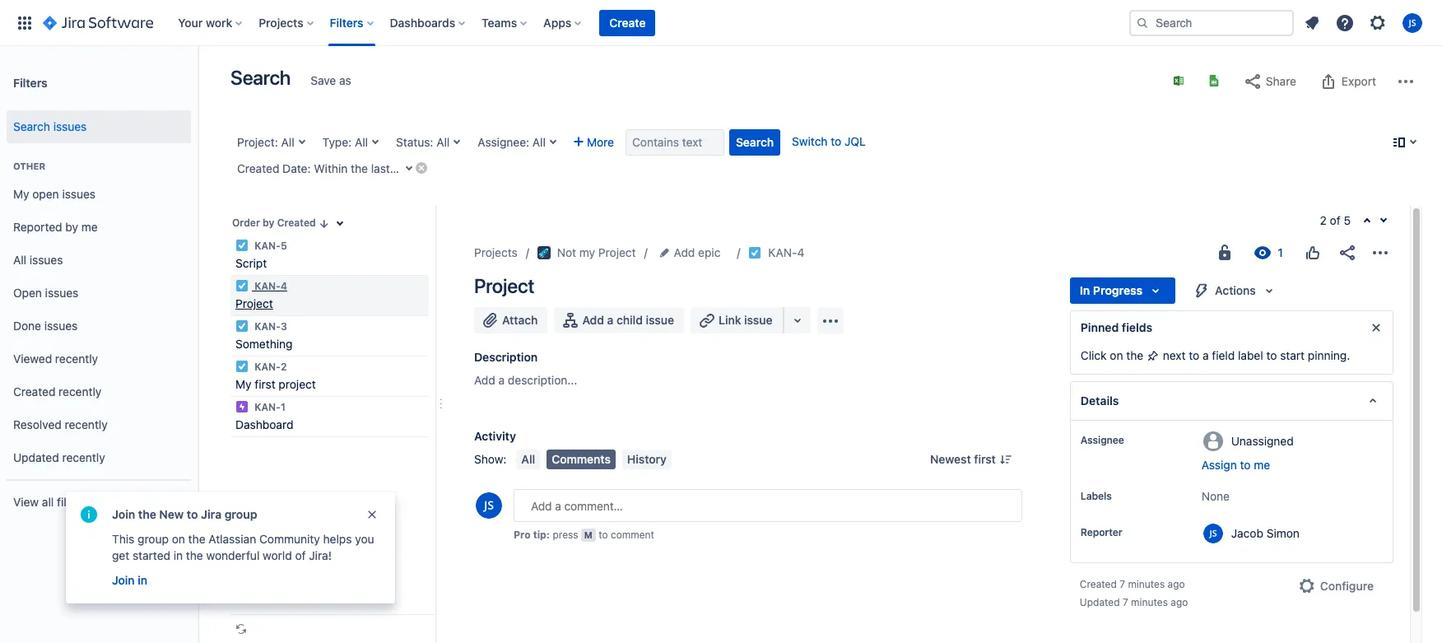 Task type: locate. For each thing, give the bounding box(es) containing it.
share image
[[1338, 243, 1358, 263]]

newest first button
[[921, 450, 1023, 469]]

banner
[[0, 0, 1443, 46]]

2 horizontal spatial a
[[1203, 348, 1209, 362]]

0 vertical spatial updated
[[13, 450, 59, 464]]

kan- for project
[[255, 280, 281, 292]]

0 vertical spatial 4
[[393, 161, 401, 175]]

all right type:
[[355, 135, 368, 149]]

0 horizontal spatial on
[[172, 532, 185, 546]]

banner containing your work
[[0, 0, 1443, 46]]

a left 'child'
[[607, 313, 614, 327]]

0 horizontal spatial me
[[81, 220, 98, 234]]

link
[[719, 313, 742, 327]]

all right status:
[[437, 135, 450, 149]]

in right started
[[174, 549, 183, 563]]

2 vertical spatial 4
[[281, 280, 287, 292]]

join down get
[[112, 573, 135, 587]]

group inside this group on the atlassian community helps you get started in the wonderful world of jira!
[[138, 532, 169, 546]]

created recently
[[13, 384, 102, 398]]

created for created recently
[[13, 384, 56, 398]]

reported
[[13, 220, 62, 234]]

profile image of jacob simon image
[[476, 493, 502, 519]]

0 horizontal spatial in
[[138, 573, 148, 587]]

status: all
[[396, 135, 450, 149]]

0 horizontal spatial 4
[[281, 280, 287, 292]]

menu bar
[[513, 450, 675, 469]]

created recently link
[[7, 376, 191, 409]]

to inside button
[[1241, 458, 1252, 472]]

on right "click"
[[1110, 348, 1124, 362]]

join for join in
[[112, 573, 135, 587]]

a down description
[[499, 373, 505, 387]]

on down join the new to jira group
[[172, 532, 185, 546]]

me down my open issues link
[[81, 220, 98, 234]]

1 vertical spatial 4
[[798, 245, 805, 259]]

order by created
[[232, 217, 316, 229]]

view all filters link
[[7, 486, 191, 519]]

1 horizontal spatial project
[[474, 274, 535, 297]]

issues up open issues at top left
[[30, 253, 63, 267]]

project right my
[[599, 245, 636, 259]]

of left previous issue 'kan-5' ( type 'k' ) icon
[[1331, 213, 1341, 227]]

4 up 3
[[281, 280, 287, 292]]

1 horizontal spatial 2
[[443, 161, 450, 175]]

all right show:
[[522, 452, 536, 466]]

in inside button
[[138, 573, 148, 587]]

community
[[259, 532, 320, 546]]

task image left kan-3
[[236, 320, 249, 333]]

created down project:
[[237, 161, 280, 175]]

kan- left copy link to issue image at the top right
[[769, 245, 798, 259]]

updated down reporter
[[1080, 596, 1121, 609]]

4 up link web pages and more image
[[798, 245, 805, 259]]

switch
[[792, 134, 828, 148]]

appswitcher icon image
[[15, 13, 35, 33]]

2 left 'days'
[[443, 161, 450, 175]]

2 join from the top
[[112, 573, 135, 587]]

0 horizontal spatial 2
[[281, 361, 287, 373]]

0 horizontal spatial issue
[[646, 313, 675, 327]]

updated
[[13, 450, 59, 464], [1080, 596, 1121, 609]]

filters up as
[[330, 15, 364, 29]]

1 horizontal spatial on
[[1110, 348, 1124, 362]]

2 issue from the left
[[745, 313, 773, 327]]

search inside search issues link
[[13, 119, 50, 133]]

all inside button
[[522, 452, 536, 466]]

details
[[1081, 394, 1120, 408]]

0 horizontal spatial projects
[[259, 15, 304, 29]]

you
[[355, 532, 374, 546]]

0 horizontal spatial first
[[255, 377, 276, 391]]

0 vertical spatial add
[[674, 245, 695, 259]]

1 vertical spatial on
[[172, 532, 185, 546]]

show:
[[474, 452, 507, 466]]

my left open at the top of the page
[[13, 187, 29, 201]]

kan- up my first project
[[255, 361, 281, 373]]

1 horizontal spatial projects
[[474, 245, 518, 259]]

resolved
[[13, 417, 62, 431]]

1 vertical spatial projects
[[474, 245, 518, 259]]

kan-4 up link web pages and more image
[[769, 245, 805, 259]]

me for assign to me
[[1255, 458, 1271, 472]]

2 vertical spatial add
[[474, 373, 496, 387]]

1 horizontal spatial search
[[231, 66, 291, 89]]

recently down viewed recently link
[[59, 384, 102, 398]]

add app image
[[821, 311, 841, 331]]

a for child
[[607, 313, 614, 327]]

7 down reporter
[[1120, 578, 1126, 591]]

to right assign
[[1241, 458, 1252, 472]]

1
[[281, 401, 286, 413]]

0 vertical spatial a
[[607, 313, 614, 327]]

remove criteria image
[[415, 161, 428, 175]]

created left small icon
[[277, 217, 316, 229]]

1 vertical spatial in
[[138, 573, 148, 587]]

projects left not my project icon
[[474, 245, 518, 259]]

0 horizontal spatial my
[[13, 187, 29, 201]]

1 join from the top
[[112, 507, 135, 521]]

export button
[[1311, 68, 1385, 95]]

help image
[[1336, 13, 1356, 33]]

previous issue 'kan-5' ( type 'k' ) image
[[1361, 215, 1375, 228]]

dashboard
[[236, 418, 294, 432]]

0 vertical spatial minutes
[[1129, 578, 1166, 591]]

add left the epic at the left top of the page
[[674, 245, 695, 259]]

1 vertical spatial add
[[583, 313, 604, 327]]

dismiss image
[[366, 508, 379, 521]]

done
[[13, 318, 41, 332]]

7
[[1120, 578, 1126, 591], [1123, 596, 1129, 609]]

1 issue from the left
[[646, 313, 675, 327]]

2 vertical spatial search
[[736, 135, 774, 149]]

fields
[[1122, 320, 1153, 334]]

filters up "search issues"
[[13, 75, 48, 89]]

2 horizontal spatial add
[[674, 245, 695, 259]]

5 down order by created link
[[281, 240, 287, 252]]

add down description
[[474, 373, 496, 387]]

recently inside 'link'
[[62, 450, 105, 464]]

kan-4
[[769, 245, 805, 259], [252, 280, 287, 292]]

1 vertical spatial join
[[112, 573, 135, 587]]

link issue
[[719, 313, 773, 327]]

0 vertical spatial in
[[174, 549, 183, 563]]

1 horizontal spatial filters
[[330, 15, 364, 29]]

unassigned
[[1232, 434, 1294, 448]]

world
[[263, 549, 292, 563]]

1 vertical spatial kan-4
[[252, 280, 287, 292]]

issues inside "link"
[[30, 253, 63, 267]]

join up "this"
[[112, 507, 135, 521]]

recently down resolved recently link
[[62, 450, 105, 464]]

search down projects "dropdown button"
[[231, 66, 291, 89]]

comment
[[611, 529, 655, 541]]

kan-2
[[252, 361, 287, 373]]

task image up script
[[236, 239, 249, 252]]

to left start
[[1267, 348, 1278, 362]]

project
[[599, 245, 636, 259], [474, 274, 535, 297], [236, 296, 273, 310]]

add left 'child'
[[583, 313, 604, 327]]

jira
[[201, 507, 222, 521]]

0 horizontal spatial group
[[138, 532, 169, 546]]

assignee pin to top. only you can see pinned fields. image
[[1128, 434, 1141, 447]]

in
[[174, 549, 183, 563], [138, 573, 148, 587]]

task image for something
[[236, 320, 249, 333]]

script
[[236, 256, 267, 270]]

1 vertical spatial filters
[[13, 75, 48, 89]]

issue inside button
[[745, 313, 773, 327]]

me inside 'link'
[[81, 220, 98, 234]]

projects
[[259, 15, 304, 29], [474, 245, 518, 259]]

me for reported by me
[[81, 220, 98, 234]]

updated down resolved
[[13, 450, 59, 464]]

sidebar navigation image
[[180, 66, 216, 99]]

1 horizontal spatial 4
[[393, 161, 401, 175]]

on
[[1110, 348, 1124, 362], [172, 532, 185, 546]]

project down projects link
[[474, 274, 535, 297]]

assignee
[[1081, 434, 1125, 446]]

by inside 'link'
[[65, 220, 78, 234]]

me down unassigned
[[1255, 458, 1271, 472]]

link issue button
[[691, 307, 785, 334]]

join inside button
[[112, 573, 135, 587]]

project:
[[237, 135, 278, 149]]

first down the kan-2
[[255, 377, 276, 391]]

1 horizontal spatial 5
[[1345, 213, 1352, 227]]

2 horizontal spatial search
[[736, 135, 774, 149]]

issues for done issues
[[44, 318, 78, 332]]

created inside other group
[[13, 384, 56, 398]]

task image
[[236, 239, 249, 252], [749, 246, 762, 259], [236, 320, 249, 333], [236, 360, 249, 373]]

1 horizontal spatial me
[[1255, 458, 1271, 472]]

1 vertical spatial search
[[13, 119, 50, 133]]

issue right 'child'
[[646, 313, 675, 327]]

issues inside group
[[53, 119, 87, 133]]

apps
[[544, 15, 572, 29]]

2 vertical spatial a
[[499, 373, 505, 387]]

0 horizontal spatial 5
[[281, 240, 287, 252]]

1 horizontal spatial group
[[225, 507, 257, 521]]

issues for all issues
[[30, 253, 63, 267]]

search left switch
[[736, 135, 774, 149]]

1 vertical spatial 2
[[1321, 213, 1328, 227]]

more
[[587, 135, 614, 149]]

0 vertical spatial filters
[[330, 15, 364, 29]]

1 vertical spatial of
[[295, 549, 306, 563]]

0 vertical spatial join
[[112, 507, 135, 521]]

to right next
[[1189, 348, 1200, 362]]

2 horizontal spatial 4
[[798, 245, 805, 259]]

all inside "link"
[[13, 253, 26, 267]]

1 horizontal spatial my
[[236, 377, 252, 391]]

all up open
[[13, 253, 26, 267]]

recently up the "created recently"
[[55, 351, 98, 365]]

search inside search button
[[736, 135, 774, 149]]

search button
[[730, 129, 781, 156]]

1 vertical spatial updated
[[1080, 596, 1121, 609]]

info image
[[79, 505, 99, 525]]

kan- up dashboard
[[255, 401, 281, 413]]

viewed recently link
[[7, 343, 191, 376]]

assign to me
[[1202, 458, 1271, 472]]

project down task image
[[236, 296, 273, 310]]

all right assignee: on the top left
[[533, 135, 546, 149]]

kan- right task image
[[255, 280, 281, 292]]

0 vertical spatial group
[[225, 507, 257, 521]]

task image for script
[[236, 239, 249, 252]]

0 horizontal spatial filters
[[13, 75, 48, 89]]

1 horizontal spatial updated
[[1080, 596, 1121, 609]]

kan- up script
[[255, 240, 281, 252]]

1 horizontal spatial in
[[174, 549, 183, 563]]

kan-4 right task image
[[252, 280, 287, 292]]

to left the jql
[[831, 134, 842, 148]]

0 vertical spatial search
[[231, 66, 291, 89]]

2 up my first project
[[281, 361, 287, 373]]

created down reporter
[[1080, 578, 1117, 591]]

2 up vote options: no one has voted for this issue yet. "image"
[[1321, 213, 1328, 227]]

other group
[[7, 143, 191, 479]]

4 right last on the top of the page
[[393, 161, 401, 175]]

created inside created 7 minutes ago updated 7 minutes ago
[[1080, 578, 1117, 591]]

first inside button
[[975, 452, 996, 466]]

configure link
[[1288, 573, 1384, 600]]

the down fields
[[1127, 348, 1144, 362]]

2 vertical spatial 2
[[281, 361, 287, 373]]

updated recently link
[[7, 441, 191, 474]]

by right reported
[[65, 220, 78, 234]]

kan- up something
[[255, 320, 281, 333]]

a inside add a child issue button
[[607, 313, 614, 327]]

kan-3
[[252, 320, 287, 333]]

recently down created recently link
[[65, 417, 108, 431]]

all up date:
[[281, 135, 295, 149]]

Search field
[[1130, 9, 1295, 36]]

add for add a description...
[[474, 373, 496, 387]]

my up epic image
[[236, 377, 252, 391]]

a for description...
[[499, 373, 505, 387]]

start
[[1281, 348, 1305, 362]]

work
[[206, 15, 232, 29]]

1 horizontal spatial kan-4
[[769, 245, 805, 259]]

0 horizontal spatial add
[[474, 373, 496, 387]]

0 horizontal spatial search
[[13, 119, 50, 133]]

search for search button
[[736, 135, 774, 149]]

7 down reporter pin to top. only you can see pinned fields. image
[[1123, 596, 1129, 609]]

1 horizontal spatial by
[[263, 217, 275, 229]]

2
[[443, 161, 450, 175], [1321, 213, 1328, 227], [281, 361, 287, 373]]

1 vertical spatial first
[[975, 452, 996, 466]]

2 horizontal spatial 2
[[1321, 213, 1328, 227]]

in down started
[[138, 573, 148, 587]]

join
[[112, 507, 135, 521], [112, 573, 135, 587]]

issues right open
[[45, 285, 78, 299]]

1 vertical spatial my
[[236, 377, 252, 391]]

issue right link
[[745, 313, 773, 327]]

1 vertical spatial a
[[1203, 348, 1209, 362]]

of
[[1331, 213, 1341, 227], [295, 549, 306, 563]]

0 horizontal spatial updated
[[13, 450, 59, 464]]

0 vertical spatial first
[[255, 377, 276, 391]]

1 horizontal spatial add
[[583, 313, 604, 327]]

pinning.
[[1309, 348, 1351, 362]]

first for my
[[255, 377, 276, 391]]

0 horizontal spatial by
[[65, 220, 78, 234]]

all for status: all
[[437, 135, 450, 149]]

jira software image
[[43, 13, 153, 33], [43, 13, 153, 33]]

add inside dropdown button
[[674, 245, 695, 259]]

Add a comment… field
[[514, 489, 1023, 522]]

actions
[[1216, 283, 1257, 297]]

of down community
[[295, 549, 306, 563]]

open issues
[[13, 285, 78, 299]]

create
[[610, 15, 646, 29]]

created for created 7 minutes ago updated 7 minutes ago
[[1080, 578, 1117, 591]]

recently for resolved recently
[[65, 417, 108, 431]]

atlassian
[[209, 532, 256, 546]]

as
[[339, 73, 352, 87]]

0 vertical spatial projects
[[259, 15, 304, 29]]

add a child issue button
[[555, 307, 684, 334]]

vote options: no one has voted for this issue yet. image
[[1304, 243, 1324, 263]]

0 horizontal spatial of
[[295, 549, 306, 563]]

0 vertical spatial my
[[13, 187, 29, 201]]

save
[[311, 73, 336, 87]]

by right order
[[263, 217, 275, 229]]

my inside other group
[[13, 187, 29, 201]]

search up other
[[13, 119, 50, 133]]

pinned fields
[[1081, 320, 1153, 334]]

wonderful
[[206, 549, 260, 563]]

date:
[[283, 161, 311, 175]]

updated inside 'link'
[[13, 450, 59, 464]]

task image left the kan-2
[[236, 360, 249, 373]]

recently for created recently
[[59, 384, 102, 398]]

assign to me button
[[1202, 457, 1377, 474]]

kan- for my first project
[[255, 361, 281, 373]]

1 horizontal spatial a
[[607, 313, 614, 327]]

1 vertical spatial me
[[1255, 458, 1271, 472]]

5 left previous issue 'kan-5' ( type 'k' ) icon
[[1345, 213, 1352, 227]]

issues up viewed recently
[[44, 318, 78, 332]]

1 horizontal spatial first
[[975, 452, 996, 466]]

projects button
[[254, 9, 320, 36]]

click
[[1081, 348, 1107, 362]]

all for type: all
[[355, 135, 368, 149]]

assignee:
[[478, 135, 530, 149]]

projects right work
[[259, 15, 304, 29]]

3
[[281, 320, 287, 333]]

5
[[1345, 213, 1352, 227], [281, 240, 287, 252]]

issues up the my open issues
[[53, 119, 87, 133]]

1 vertical spatial minutes
[[1132, 596, 1169, 609]]

newest first image
[[1000, 453, 1013, 466]]

projects inside "dropdown button"
[[259, 15, 304, 29]]

0 horizontal spatial a
[[499, 373, 505, 387]]

0 vertical spatial me
[[81, 220, 98, 234]]

actions image
[[1371, 243, 1391, 263]]

created
[[237, 161, 280, 175], [277, 217, 316, 229], [13, 384, 56, 398], [1080, 578, 1117, 591]]

created date: within the last 4 weeks, 2 days
[[237, 161, 478, 175]]

created down viewed
[[13, 384, 56, 398]]

a left "field"
[[1203, 348, 1209, 362]]

group up started
[[138, 532, 169, 546]]

1 vertical spatial group
[[138, 532, 169, 546]]

task image
[[236, 279, 249, 292]]

task image for my first project
[[236, 360, 249, 373]]

0 vertical spatial of
[[1331, 213, 1341, 227]]

group up atlassian
[[225, 507, 257, 521]]

all for project: all
[[281, 135, 295, 149]]

add inside button
[[583, 313, 604, 327]]

first left newest first icon
[[975, 452, 996, 466]]

to left jira
[[187, 507, 198, 521]]

all
[[42, 495, 54, 509]]

filters
[[330, 15, 364, 29], [13, 75, 48, 89]]

me inside button
[[1255, 458, 1271, 472]]

this
[[112, 532, 134, 546]]

pinned
[[1081, 320, 1120, 334]]

1 horizontal spatial issue
[[745, 313, 773, 327]]

0 vertical spatial kan-4
[[769, 245, 805, 259]]



Task type: describe. For each thing, give the bounding box(es) containing it.
reported by me
[[13, 220, 98, 234]]

of inside this group on the atlassian community helps you get started in the wonderful world of jira!
[[295, 549, 306, 563]]

assignee: all
[[478, 135, 546, 149]]

primary element
[[10, 0, 1130, 46]]

not my project image
[[538, 246, 551, 259]]

join the new to jira group
[[112, 507, 257, 521]]

1 horizontal spatial of
[[1331, 213, 1341, 227]]

pro tip: press m to comment
[[514, 529, 655, 541]]

kan-4 link
[[769, 243, 805, 263]]

open issues link
[[7, 277, 191, 310]]

2 of 5
[[1321, 213, 1352, 227]]

started
[[133, 549, 171, 563]]

type: all
[[323, 135, 368, 149]]

0 vertical spatial 2
[[443, 161, 450, 175]]

viewed recently
[[13, 351, 98, 365]]

recently for viewed recently
[[55, 351, 98, 365]]

labels
[[1081, 490, 1112, 502]]

teams
[[482, 15, 517, 29]]

the down join the new to jira group
[[188, 532, 206, 546]]

search issues group
[[7, 105, 191, 148]]

this group on the atlassian community helps you get started in the wonderful world of jira!
[[112, 532, 374, 563]]

newest
[[931, 452, 972, 466]]

link web pages and more image
[[788, 310, 808, 330]]

export
[[1342, 74, 1377, 88]]

small image
[[318, 217, 331, 231]]

issues right open at the top of the page
[[62, 187, 96, 201]]

4 inside kan-4 link
[[798, 245, 805, 259]]

jacob
[[1232, 526, 1264, 540]]

my for my open issues
[[13, 187, 29, 201]]

configure
[[1321, 579, 1375, 593]]

0 horizontal spatial kan-4
[[252, 280, 287, 292]]

last
[[371, 161, 390, 175]]

open in google sheets image
[[1208, 74, 1221, 87]]

jql
[[845, 134, 866, 148]]

join in button
[[110, 571, 149, 591]]

1 vertical spatial ago
[[1171, 596, 1189, 609]]

kan- for script
[[255, 240, 281, 252]]

next to a field label to start pinning.
[[1160, 348, 1351, 362]]

comments button
[[547, 450, 616, 469]]

resolved recently
[[13, 417, 108, 431]]

not
[[557, 245, 577, 259]]

my first project
[[236, 377, 316, 391]]

my open issues link
[[7, 178, 191, 211]]

0 vertical spatial 5
[[1345, 213, 1352, 227]]

jacob simon
[[1232, 526, 1300, 540]]

in
[[1080, 283, 1091, 297]]

comments
[[552, 452, 611, 466]]

reporter
[[1081, 526, 1123, 539]]

assign
[[1202, 458, 1238, 472]]

teams button
[[477, 9, 534, 36]]

projects for projects "dropdown button"
[[259, 15, 304, 29]]

search for search issues
[[13, 119, 50, 133]]

order by created link
[[231, 212, 332, 232]]

0 horizontal spatial project
[[236, 296, 273, 310]]

viewed
[[13, 351, 52, 365]]

to right m at the left bottom
[[599, 529, 608, 541]]

resolved recently link
[[7, 409, 191, 441]]

all issues
[[13, 253, 63, 267]]

menu bar containing all
[[513, 450, 675, 469]]

0 vertical spatial ago
[[1168, 578, 1186, 591]]

dashboards
[[390, 15, 456, 29]]

m
[[585, 530, 593, 540]]

add for add a child issue
[[583, 313, 604, 327]]

0 vertical spatial on
[[1110, 348, 1124, 362]]

save as button
[[302, 68, 360, 94]]

by for order
[[263, 217, 275, 229]]

issue inside button
[[646, 313, 675, 327]]

by for reported
[[65, 220, 78, 234]]

join for join the new to jira group
[[112, 507, 135, 521]]

hide message image
[[1367, 318, 1387, 338]]

helps
[[323, 532, 352, 546]]

type:
[[323, 135, 352, 149]]

all for assignee: all
[[533, 135, 546, 149]]

new
[[159, 507, 184, 521]]

issues for search issues
[[53, 119, 87, 133]]

dashboards button
[[385, 9, 472, 36]]

done issues link
[[7, 310, 191, 343]]

your work
[[178, 15, 232, 29]]

open
[[32, 187, 59, 201]]

history button
[[623, 450, 672, 469]]

get
[[112, 549, 129, 563]]

search image
[[1137, 16, 1150, 29]]

on inside this group on the atlassian community helps you get started in the wonderful world of jira!
[[172, 532, 185, 546]]

kan-5
[[252, 240, 287, 252]]

within
[[314, 161, 348, 175]]

copy link to issue image
[[802, 245, 815, 259]]

updated inside created 7 minutes ago updated 7 minutes ago
[[1080, 596, 1121, 609]]

join in
[[112, 573, 148, 587]]

kan- inside kan-4 link
[[769, 245, 798, 259]]

all issues link
[[7, 244, 191, 277]]

0 vertical spatial 7
[[1120, 578, 1126, 591]]

add epic
[[674, 245, 721, 259]]

in progress
[[1080, 283, 1143, 297]]

search issues link
[[7, 110, 191, 143]]

2 horizontal spatial project
[[599, 245, 636, 259]]

child
[[617, 313, 643, 327]]

something
[[236, 337, 293, 351]]

details element
[[1071, 381, 1394, 421]]

Search issues using keywords text field
[[626, 129, 725, 156]]

attach button
[[474, 307, 548, 334]]

1 vertical spatial 7
[[1123, 596, 1129, 609]]

description
[[474, 350, 538, 364]]

the left new at the bottom left
[[138, 507, 156, 521]]

recently for updated recently
[[62, 450, 105, 464]]

your profile and settings image
[[1403, 13, 1423, 33]]

filters inside "dropdown button"
[[330, 15, 364, 29]]

done issues
[[13, 318, 78, 332]]

reported by me link
[[7, 211, 191, 244]]

in inside this group on the atlassian community helps you get started in the wonderful world of jira!
[[174, 549, 183, 563]]

the left last on the top of the page
[[351, 161, 368, 175]]

pro
[[514, 529, 531, 541]]

switch to jql
[[792, 134, 866, 148]]

notifications image
[[1303, 13, 1323, 33]]

no restrictions image
[[1216, 243, 1235, 263]]

simon
[[1267, 526, 1300, 540]]

kan- for dashboard
[[255, 401, 281, 413]]

view
[[13, 495, 39, 509]]

add for add epic
[[674, 245, 695, 259]]

projects for projects link
[[474, 245, 518, 259]]

created for created date: within the last 4 weeks, 2 days
[[237, 161, 280, 175]]

1 vertical spatial 5
[[281, 240, 287, 252]]

attach
[[502, 313, 538, 327]]

your
[[178, 15, 203, 29]]

progress
[[1094, 283, 1143, 297]]

jira!
[[309, 549, 332, 563]]

add a description...
[[474, 373, 578, 387]]

project
[[279, 377, 316, 391]]

task image left kan-4 link
[[749, 246, 762, 259]]

more button
[[567, 129, 621, 156]]

epic image
[[236, 400, 249, 413]]

my for my first project
[[236, 377, 252, 391]]

reporter pin to top. only you can see pinned fields. image
[[1126, 526, 1140, 539]]

created 7 minutes ago updated 7 minutes ago
[[1080, 578, 1189, 609]]

field
[[1213, 348, 1236, 362]]

kan- for something
[[255, 320, 281, 333]]

the left wonderful
[[186, 549, 203, 563]]

next issue 'kan-3' ( type 'j' ) image
[[1378, 214, 1391, 227]]

first for newest
[[975, 452, 996, 466]]

open in microsoft excel image
[[1173, 74, 1186, 87]]

weeks,
[[404, 161, 440, 175]]

issues for open issues
[[45, 285, 78, 299]]

switch to jql link
[[792, 134, 866, 148]]

settings image
[[1369, 13, 1389, 33]]



Task type: vqa. For each thing, say whether or not it's contained in the screenshot.
fifth You Created This Today from the bottom of the page
no



